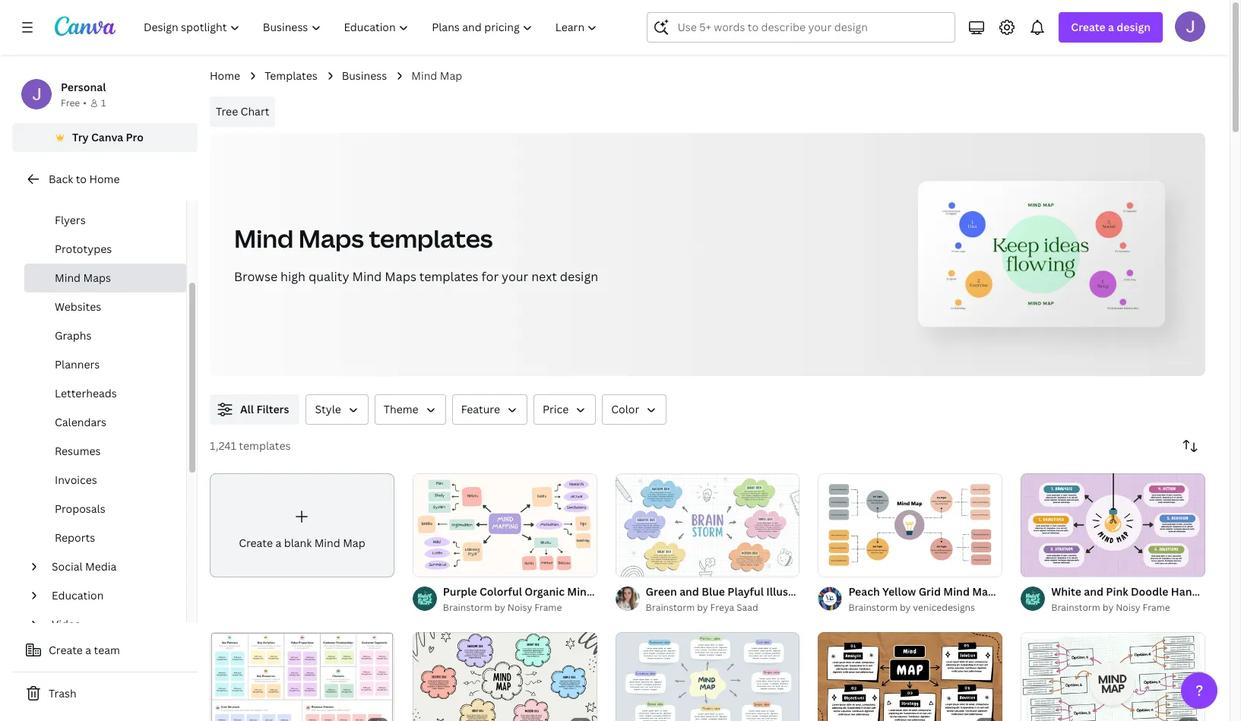 Task type: describe. For each thing, give the bounding box(es) containing it.
free
[[61, 97, 80, 109]]

peach yellow grid mind map brainstorm brainstorm by venicedesigns
[[849, 585, 1056, 614]]

color button
[[602, 395, 667, 425]]

all filters button
[[210, 395, 300, 425]]

style button
[[306, 395, 369, 425]]

•
[[83, 97, 87, 109]]

create a design button
[[1059, 12, 1163, 43]]

back
[[49, 172, 73, 186]]

maps for mind maps templates
[[299, 222, 364, 255]]

business cards
[[55, 184, 132, 198]]

peach yellow grid mind map brainstorm image
[[818, 473, 1003, 577]]

white and pink doodle handwritten m link
[[1052, 584, 1242, 601]]

green and blue playful illustrative mind map brainstorm by freya saad
[[646, 585, 877, 614]]

mind inside peach yellow grid mind map brainstorm brainstorm by venicedesigns
[[944, 585, 970, 599]]

media
[[85, 560, 117, 574]]

try canva pro
[[72, 130, 144, 144]]

noisy for pink
[[1116, 601, 1141, 614]]

playful
[[728, 585, 764, 599]]

price button
[[534, 395, 596, 425]]

map for create a blank mind map
[[343, 536, 365, 551]]

feature
[[461, 402, 500, 417]]

by for purple
[[495, 601, 506, 614]]

letterheads
[[55, 386, 117, 401]]

theme
[[384, 402, 419, 417]]

mind map
[[412, 68, 462, 83]]

create a blank mind map link
[[210, 474, 394, 578]]

doodle
[[1131, 585, 1169, 599]]

brainstorm by noisy frame link for organic
[[443, 601, 597, 616]]

mind up websites at the top left of the page
[[55, 271, 81, 285]]

business cards link
[[24, 177, 186, 206]]

mind right business link
[[412, 68, 437, 83]]

calendars
[[55, 415, 106, 430]]

theme button
[[375, 395, 446, 425]]

frame for doodle
[[1143, 601, 1171, 614]]

education link
[[46, 582, 177, 611]]

maps for mind maps
[[83, 271, 111, 285]]

create a design
[[1072, 20, 1151, 34]]

templates link
[[265, 68, 318, 84]]

calendars link
[[24, 408, 186, 437]]

mind up browse at the left top
[[234, 222, 294, 255]]

mind maps templates
[[234, 222, 493, 255]]

1
[[101, 97, 106, 109]]

business for business cards
[[55, 184, 100, 198]]

websites link
[[24, 293, 186, 322]]

create a blank mind map
[[239, 536, 365, 551]]

mind maps
[[55, 271, 111, 285]]

white and pink doodle handwritten mind map brainstorm image
[[1021, 473, 1206, 577]]

green and blue playful illustrative mind map link
[[646, 584, 877, 601]]

resumes
[[55, 444, 101, 459]]

proposals link
[[24, 495, 186, 524]]

cards
[[103, 184, 132, 198]]

purple colorful organic mind map brainstorm image
[[413, 473, 597, 577]]

video
[[52, 617, 81, 632]]

1,241 templates
[[210, 439, 291, 453]]

blue
[[702, 585, 725, 599]]

canva
[[91, 130, 123, 144]]

a for blank
[[276, 536, 282, 551]]

social
[[52, 560, 83, 574]]

brainstorm inside white and pink doodle handwritten m brainstorm by noisy frame
[[1052, 601, 1101, 614]]

proposals
[[55, 502, 105, 516]]

white
[[1052, 585, 1082, 599]]

and for white
[[1084, 585, 1104, 599]]

planners link
[[24, 351, 186, 379]]

education
[[52, 589, 104, 603]]

free •
[[61, 97, 87, 109]]

try canva pro button
[[12, 123, 198, 152]]

design inside dropdown button
[[1117, 20, 1151, 34]]

price
[[543, 402, 569, 417]]

your
[[502, 268, 529, 285]]

style
[[315, 402, 341, 417]]

create for create a blank mind map
[[239, 536, 273, 551]]

Search search field
[[678, 13, 946, 42]]

create a team
[[49, 643, 120, 658]]

all
[[240, 402, 254, 417]]

trash link
[[12, 679, 198, 709]]

tree chart link
[[210, 97, 276, 127]]

frame for mind
[[535, 601, 562, 614]]

brainstorm by noisy frame link for pink
[[1052, 601, 1206, 616]]

mind inside green and blue playful illustrative mind map brainstorm by freya saad
[[825, 585, 852, 599]]

map inside green and blue playful illustrative mind map brainstorm by freya saad
[[854, 585, 877, 599]]

browse high quality mind maps templates for your next design
[[234, 268, 599, 285]]

reports
[[55, 531, 95, 545]]

brainstorm by freya saad link
[[646, 601, 800, 616]]

mind inside purple colorful organic mind map brainstorm brainstorm by noisy frame
[[567, 585, 594, 599]]

brown and white doodle mind map brainstorm image
[[818, 632, 1003, 722]]

mind right blank
[[315, 536, 340, 551]]

create for create a design
[[1072, 20, 1106, 34]]

business link
[[342, 68, 387, 84]]

white and pink doodle handwritten m brainstorm by noisy frame
[[1052, 585, 1242, 614]]

browse
[[234, 268, 278, 285]]

peach
[[849, 585, 880, 599]]

0 vertical spatial templates
[[369, 222, 493, 255]]

peach yellow grid mind map brainstorm link
[[849, 584, 1056, 601]]

video link
[[46, 611, 177, 639]]

trash
[[49, 687, 77, 701]]

filters
[[257, 402, 289, 417]]



Task type: locate. For each thing, give the bounding box(es) containing it.
maps down prototypes link
[[83, 271, 111, 285]]

0 horizontal spatial brainstorm by noisy frame link
[[443, 601, 597, 616]]

mind right illustrative
[[825, 585, 852, 599]]

None search field
[[647, 12, 956, 43]]

map inside purple colorful organic mind map brainstorm brainstorm by noisy frame
[[596, 585, 619, 599]]

by inside peach yellow grid mind map brainstorm brainstorm by venicedesigns
[[900, 601, 911, 614]]

and left pink at the right of the page
[[1084, 585, 1104, 599]]

templates left for
[[420, 268, 479, 285]]

to
[[76, 172, 87, 186]]

mind right organic
[[567, 585, 594, 599]]

noisy
[[508, 601, 532, 614], [1116, 601, 1141, 614]]

2 by from the left
[[697, 601, 708, 614]]

templates down "all filters" at the left of the page
[[239, 439, 291, 453]]

a inside button
[[85, 643, 91, 658]]

1 by from the left
[[495, 601, 506, 614]]

0 horizontal spatial a
[[85, 643, 91, 658]]

noisy down colorful
[[508, 601, 532, 614]]

0 vertical spatial home
[[210, 68, 240, 83]]

1 vertical spatial home
[[89, 172, 120, 186]]

create
[[1072, 20, 1106, 34], [239, 536, 273, 551], [49, 643, 83, 658]]

invoices
[[55, 473, 97, 487]]

and
[[680, 585, 699, 599], [1084, 585, 1104, 599]]

business
[[342, 68, 387, 83], [55, 184, 100, 198]]

map for peach yellow grid mind map brainstorm brainstorm by venicedesigns
[[973, 585, 995, 599]]

1 vertical spatial templates
[[420, 268, 479, 285]]

pro
[[126, 130, 144, 144]]

planners
[[55, 357, 100, 372]]

by down colorful
[[495, 601, 506, 614]]

map inside peach yellow grid mind map brainstorm brainstorm by venicedesigns
[[973, 585, 995, 599]]

handwritten
[[1172, 585, 1237, 599]]

0 horizontal spatial design
[[560, 268, 599, 285]]

freya
[[711, 601, 735, 614]]

websites
[[55, 300, 101, 314]]

home link
[[210, 68, 240, 84]]

social media link
[[46, 553, 177, 582]]

1,241
[[210, 439, 236, 453]]

map for purple colorful organic mind map brainstorm brainstorm by noisy frame
[[596, 585, 619, 599]]

a
[[1109, 20, 1115, 34], [276, 536, 282, 551], [85, 643, 91, 658]]

0 horizontal spatial maps
[[83, 271, 111, 285]]

business for business
[[342, 68, 387, 83]]

high
[[281, 268, 306, 285]]

by for white
[[1103, 601, 1114, 614]]

team
[[94, 643, 120, 658]]

color
[[612, 402, 640, 417]]

quality
[[309, 268, 349, 285]]

frame inside white and pink doodle handwritten m brainstorm by noisy frame
[[1143, 601, 1171, 614]]

1 horizontal spatial home
[[210, 68, 240, 83]]

chart
[[241, 104, 270, 119]]

grid
[[919, 585, 941, 599]]

purple colorful organic mind map brainstorm link
[[443, 584, 680, 601]]

1 vertical spatial business
[[55, 184, 100, 198]]

saad
[[737, 601, 759, 614]]

venicedesigns
[[914, 601, 976, 614]]

maps down the mind maps templates
[[385, 268, 417, 285]]

1 horizontal spatial noisy
[[1116, 601, 1141, 614]]

1 brainstorm by noisy frame link from the left
[[443, 601, 597, 616]]

0 vertical spatial create
[[1072, 20, 1106, 34]]

maps
[[299, 222, 364, 255], [385, 268, 417, 285], [83, 271, 111, 285]]

2 vertical spatial a
[[85, 643, 91, 658]]

invoices link
[[24, 466, 186, 495]]

Sort by button
[[1176, 431, 1206, 462]]

brainstorm by noisy frame link down colorful
[[443, 601, 597, 616]]

1 horizontal spatial create
[[239, 536, 273, 551]]

noisy for organic
[[508, 601, 532, 614]]

frame
[[535, 601, 562, 614], [1143, 601, 1171, 614]]

mind
[[412, 68, 437, 83], [234, 222, 294, 255], [352, 268, 382, 285], [55, 271, 81, 285], [315, 536, 340, 551], [567, 585, 594, 599], [825, 585, 852, 599], [944, 585, 970, 599]]

resumes link
[[24, 437, 186, 466]]

flyers
[[55, 213, 86, 227]]

create inside button
[[49, 643, 83, 658]]

1 horizontal spatial frame
[[1143, 601, 1171, 614]]

frame inside purple colorful organic mind map brainstorm brainstorm by noisy frame
[[535, 601, 562, 614]]

design right next
[[560, 268, 599, 285]]

m
[[1240, 585, 1242, 599]]

graphs
[[55, 328, 92, 343]]

templates
[[265, 68, 318, 83]]

a for team
[[85, 643, 91, 658]]

yellow
[[883, 585, 917, 599]]

2 frame from the left
[[1143, 601, 1171, 614]]

0 horizontal spatial home
[[89, 172, 120, 186]]

reports link
[[24, 524, 186, 553]]

doodle handwritten mind map brainstorm image
[[1021, 632, 1206, 722]]

0 horizontal spatial create
[[49, 643, 83, 658]]

maps up the quality
[[299, 222, 364, 255]]

tree chart
[[216, 104, 270, 119]]

jacob simon image
[[1176, 11, 1206, 42]]

prototypes
[[55, 242, 112, 256]]

1 and from the left
[[680, 585, 699, 599]]

brainstorm by venicedesigns link
[[849, 601, 1003, 616]]

green
[[646, 585, 677, 599]]

2 horizontal spatial maps
[[385, 268, 417, 285]]

by inside green and blue playful illustrative mind map brainstorm by freya saad
[[697, 601, 708, 614]]

1 horizontal spatial design
[[1117, 20, 1151, 34]]

2 and from the left
[[1084, 585, 1104, 599]]

design left the jacob simon 'image' on the right top of page
[[1117, 20, 1151, 34]]

3 by from the left
[[900, 601, 911, 614]]

blank
[[284, 536, 312, 551]]

mind up venicedesigns
[[944, 585, 970, 599]]

2 horizontal spatial create
[[1072, 20, 1106, 34]]

1 horizontal spatial brainstorm by noisy frame link
[[1052, 601, 1206, 616]]

back to home
[[49, 172, 120, 186]]

create a blank mind map element
[[210, 474, 394, 578]]

noisy down pink at the right of the page
[[1116, 601, 1141, 614]]

frame down organic
[[535, 601, 562, 614]]

0 vertical spatial a
[[1109, 20, 1115, 34]]

for
[[482, 268, 499, 285]]

a for design
[[1109, 20, 1115, 34]]

organic
[[525, 585, 565, 599]]

0 vertical spatial design
[[1117, 20, 1151, 34]]

flyers link
[[24, 206, 186, 235]]

2 noisy from the left
[[1116, 601, 1141, 614]]

by down pink at the right of the page
[[1103, 601, 1114, 614]]

purple colorful organic mind map brainstorm brainstorm by noisy frame
[[443, 585, 680, 614]]

0 horizontal spatial frame
[[535, 601, 562, 614]]

and left the blue
[[680, 585, 699, 599]]

0 horizontal spatial and
[[680, 585, 699, 599]]

noisy inside white and pink doodle handwritten m brainstorm by noisy frame
[[1116, 601, 1141, 614]]

colorful
[[480, 585, 522, 599]]

2 horizontal spatial a
[[1109, 20, 1115, 34]]

templates
[[369, 222, 493, 255], [420, 268, 479, 285], [239, 439, 291, 453]]

colorful business model canvas strategic planning brainstorm image
[[210, 632, 394, 722]]

social media
[[52, 560, 117, 574]]

4 by from the left
[[1103, 601, 1114, 614]]

design
[[1117, 20, 1151, 34], [560, 268, 599, 285]]

letterheads link
[[24, 379, 186, 408]]

cream cute illustrative mind map brainstorm image
[[413, 632, 597, 722]]

mind right the quality
[[352, 268, 382, 285]]

tree
[[216, 104, 238, 119]]

frame down doodle
[[1143, 601, 1171, 614]]

2 brainstorm by noisy frame link from the left
[[1052, 601, 1206, 616]]

1 noisy from the left
[[508, 601, 532, 614]]

mind maps templates image
[[882, 133, 1206, 376], [926, 189, 1158, 320]]

feature button
[[452, 395, 528, 425]]

and inside white and pink doodle handwritten m brainstorm by noisy frame
[[1084, 585, 1104, 599]]

by inside white and pink doodle handwritten m brainstorm by noisy frame
[[1103, 601, 1114, 614]]

try
[[72, 130, 89, 144]]

by down the blue
[[697, 601, 708, 614]]

noisy inside purple colorful organic mind map brainstorm brainstorm by noisy frame
[[508, 601, 532, 614]]

brainstorm inside green and blue playful illustrative mind map brainstorm by freya saad
[[646, 601, 695, 614]]

0 horizontal spatial noisy
[[508, 601, 532, 614]]

blue and grey illustrative creative mind map image
[[616, 632, 800, 722]]

1 vertical spatial create
[[239, 536, 273, 551]]

1 vertical spatial design
[[560, 268, 599, 285]]

green and blue playful illustrative mind map image
[[616, 473, 800, 577]]

1 vertical spatial a
[[276, 536, 282, 551]]

0 horizontal spatial business
[[55, 184, 100, 198]]

personal
[[61, 80, 106, 94]]

prototypes link
[[24, 235, 186, 264]]

2 vertical spatial create
[[49, 643, 83, 658]]

a inside dropdown button
[[1109, 20, 1115, 34]]

by inside purple colorful organic mind map brainstorm brainstorm by noisy frame
[[495, 601, 506, 614]]

1 horizontal spatial and
[[1084, 585, 1104, 599]]

by for peach
[[900, 601, 911, 614]]

0 vertical spatial business
[[342, 68, 387, 83]]

1 horizontal spatial business
[[342, 68, 387, 83]]

top level navigation element
[[134, 12, 611, 43]]

brainstorm
[[622, 585, 680, 599], [998, 585, 1056, 599], [443, 601, 492, 614], [646, 601, 695, 614], [849, 601, 898, 614], [1052, 601, 1101, 614]]

templates up browse high quality mind maps templates for your next design
[[369, 222, 493, 255]]

1 horizontal spatial a
[[276, 536, 282, 551]]

back to home link
[[12, 164, 198, 195]]

purple
[[443, 585, 477, 599]]

pink
[[1107, 585, 1129, 599]]

brainstorm by noisy frame link down pink at the right of the page
[[1052, 601, 1206, 616]]

by down yellow
[[900, 601, 911, 614]]

2 vertical spatial templates
[[239, 439, 291, 453]]

create inside dropdown button
[[1072, 20, 1106, 34]]

and inside green and blue playful illustrative mind map brainstorm by freya saad
[[680, 585, 699, 599]]

and for green
[[680, 585, 699, 599]]

1 horizontal spatial maps
[[299, 222, 364, 255]]

graphs link
[[24, 322, 186, 351]]

create for create a team
[[49, 643, 83, 658]]

1 frame from the left
[[535, 601, 562, 614]]



Task type: vqa. For each thing, say whether or not it's contained in the screenshot.
1 image
no



